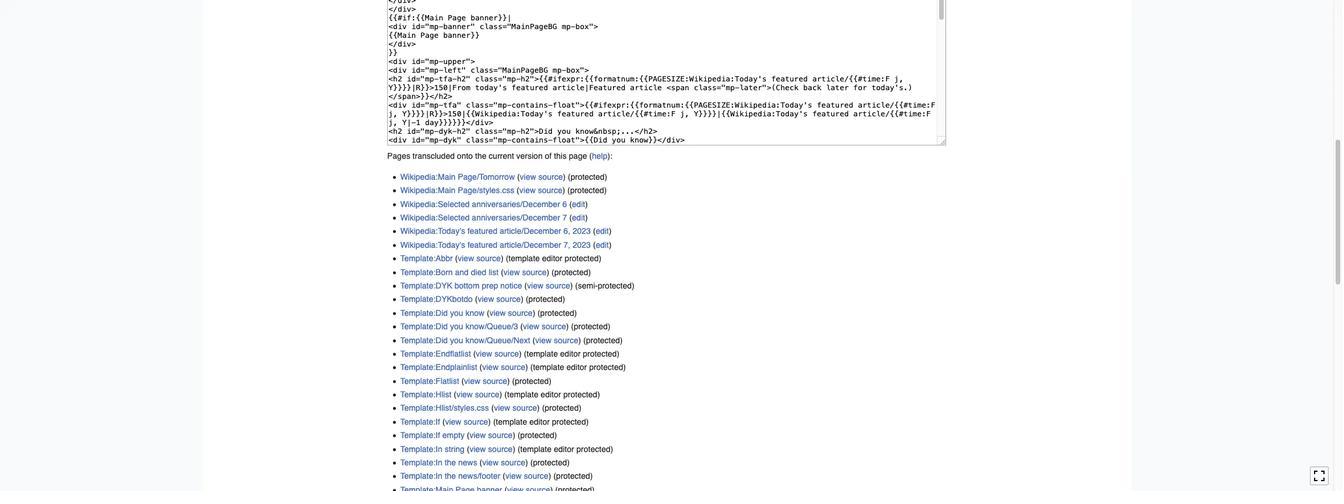 Task type: locate. For each thing, give the bounding box(es) containing it.
view
[[520, 172, 536, 182], [520, 186, 536, 195], [458, 254, 474, 263], [504, 268, 520, 277], [527, 281, 544, 291], [478, 295, 494, 304], [490, 309, 506, 318], [523, 322, 539, 331], [535, 336, 552, 345], [476, 349, 492, 359], [482, 363, 499, 372], [464, 377, 481, 386], [457, 390, 473, 400], [494, 404, 510, 413], [445, 417, 462, 427], [470, 431, 486, 440], [470, 445, 486, 454], [482, 458, 499, 468], [505, 472, 522, 481]]

view source link
[[520, 172, 563, 182], [520, 186, 563, 195], [458, 254, 501, 263], [504, 268, 547, 277], [527, 281, 570, 291], [478, 295, 521, 304], [490, 309, 533, 318], [523, 322, 566, 331], [535, 336, 578, 345], [476, 349, 519, 359], [482, 363, 525, 372], [464, 377, 507, 386], [457, 390, 500, 400], [494, 404, 537, 413], [445, 417, 488, 427], [470, 431, 513, 440], [470, 445, 513, 454], [482, 458, 525, 468], [505, 472, 549, 481]]

edit right 6
[[572, 200, 585, 209]]

0 vertical spatial template:if
[[400, 417, 440, 427]]

you up template:did you know/queue/3 'link'
[[450, 309, 463, 318]]

onto
[[457, 151, 473, 161]]

6
[[563, 200, 567, 209]]

1 vertical spatial anniversaries/december
[[472, 213, 560, 222]]

2 vertical spatial template:in
[[400, 472, 442, 481]]

view source link for template:born and died list
[[504, 268, 547, 277]]

template:in
[[400, 445, 442, 454], [400, 458, 442, 468], [400, 472, 442, 481]]

wikipedia:today's
[[400, 227, 465, 236], [400, 240, 465, 250]]

news/footer
[[458, 472, 501, 481]]

2 anniversaries/december from the top
[[472, 213, 560, 222]]

0 vertical spatial article/december
[[500, 227, 561, 236]]

view source link for template:abbr
[[458, 254, 501, 263]]

7,
[[564, 240, 570, 250]]

1 vertical spatial article/december
[[500, 240, 561, 250]]

featured down wikipedia:selected anniversaries/december 7 link at the top left of page
[[468, 227, 498, 236]]

2 vertical spatial template:did
[[400, 336, 448, 345]]

1 vertical spatial featured
[[468, 240, 498, 250]]

edit link right 6,
[[596, 227, 609, 236]]

edit link for wikipedia:selected anniversaries/december 7
[[572, 213, 585, 222]]

view source link for template:if empty
[[470, 431, 513, 440]]

version
[[516, 151, 543, 161]]

know/queue/3
[[466, 322, 518, 331]]

1 vertical spatial wikipedia:main
[[400, 186, 456, 195]]

wikipedia:main page/tomorrow link
[[400, 172, 515, 182]]

template:flatlist
[[400, 377, 459, 386]]

0 vertical spatial anniversaries/december
[[472, 200, 560, 209]]

1 vertical spatial template:if
[[400, 431, 440, 440]]

0 vertical spatial wikipedia:today's
[[400, 227, 465, 236]]

wikipedia:main down wikipedia:main page/tomorrow link on the left top of the page
[[400, 186, 456, 195]]

article/december left 6,
[[500, 227, 561, 236]]

1 article/december from the top
[[500, 227, 561, 236]]

edit link right '7' at the top left of the page
[[572, 213, 585, 222]]

editor
[[542, 254, 563, 263], [560, 349, 581, 359], [567, 363, 587, 372], [541, 390, 561, 400], [529, 417, 550, 427], [554, 445, 574, 454]]

3 template:did from the top
[[400, 336, 448, 345]]

1 vertical spatial template:did
[[400, 322, 448, 331]]

1 vertical spatial template:in
[[400, 458, 442, 468]]

template:in down template:if empty "link" in the bottom of the page
[[400, 445, 442, 454]]

the up the template:in the news/footer "link"
[[445, 458, 456, 468]]

anniversaries/december up wikipedia:today's featured article/december 6, 2023 link
[[472, 213, 560, 222]]

featured
[[468, 227, 498, 236], [468, 240, 498, 250]]

wikipedia:selected
[[400, 200, 470, 209], [400, 213, 470, 222]]

template:did you know link
[[400, 309, 485, 318]]

)
[[608, 151, 610, 161], [563, 172, 566, 182], [563, 186, 565, 195], [585, 200, 588, 209], [585, 213, 588, 222], [609, 227, 612, 236], [609, 240, 612, 250], [501, 254, 504, 263], [547, 268, 549, 277], [570, 281, 573, 291], [521, 295, 524, 304], [533, 309, 535, 318], [566, 322, 569, 331], [578, 336, 581, 345], [519, 349, 522, 359], [525, 363, 528, 372], [507, 377, 510, 386], [500, 390, 502, 400], [537, 404, 540, 413], [488, 417, 491, 427], [513, 431, 515, 440], [513, 445, 515, 454], [525, 458, 528, 468], [549, 472, 551, 481]]

you up 'template:did you know/queue/next' link
[[450, 322, 463, 331]]

view source link for template:did you know/queue/3
[[523, 322, 566, 331]]

0 vertical spatial featured
[[468, 227, 498, 236]]

template:did
[[400, 309, 448, 318], [400, 322, 448, 331], [400, 336, 448, 345]]

0 vertical spatial wikipedia:main
[[400, 172, 456, 182]]

help link
[[592, 151, 608, 161]]

template:if up template:if empty "link" in the bottom of the page
[[400, 417, 440, 427]]

you down template:did you know/queue/3 'link'
[[450, 336, 463, 345]]

1 vertical spatial wikipedia:selected
[[400, 213, 470, 222]]

bottom
[[455, 281, 480, 291]]

edit link right 7,
[[596, 240, 609, 250]]

article/december left 7,
[[500, 240, 561, 250]]

template:did down template:dykbotdo
[[400, 309, 448, 318]]

news
[[458, 458, 477, 468]]

anniversaries/december
[[472, 200, 560, 209], [472, 213, 560, 222]]

0 vertical spatial template:in
[[400, 445, 442, 454]]

view source link for template:endflatlist
[[476, 349, 519, 359]]

you
[[450, 309, 463, 318], [450, 322, 463, 331], [450, 336, 463, 345]]

edit link right 6
[[572, 200, 585, 209]]

wikipedia:selected anniversaries/december 7 link
[[400, 213, 567, 222]]

page
[[569, 151, 587, 161]]

prep
[[482, 281, 498, 291]]

2 vertical spatial you
[[450, 336, 463, 345]]

page/tomorrow
[[458, 172, 515, 182]]

1 wikipedia:selected from the top
[[400, 200, 470, 209]]

article/december
[[500, 227, 561, 236], [500, 240, 561, 250]]

the down template:in the news link
[[445, 472, 456, 481]]

view source link for wikipedia:main page/tomorrow
[[520, 172, 563, 182]]

fullscreen image
[[1314, 471, 1326, 482]]

know/queue/next
[[466, 336, 530, 345]]

template:dyk
[[400, 281, 452, 291]]

1 template:in from the top
[[400, 445, 442, 454]]

template:flatlist link
[[400, 377, 459, 386]]

protected)
[[565, 254, 602, 263], [598, 281, 635, 291], [583, 349, 620, 359], [589, 363, 626, 372], [563, 390, 600, 400], [552, 417, 589, 427], [577, 445, 613, 454]]

template:did up the template:endflatlist link
[[400, 336, 448, 345]]

2023
[[573, 227, 591, 236], [573, 240, 591, 250]]

edit link for wikipedia:today's featured article/december 6, 2023
[[596, 227, 609, 236]]

(template
[[506, 254, 540, 263], [524, 349, 558, 359], [530, 363, 564, 372], [505, 390, 539, 400], [493, 417, 527, 427], [518, 445, 552, 454]]

the right onto
[[475, 151, 487, 161]]

1 vertical spatial wikipedia:today's
[[400, 240, 465, 250]]

2023 right 7,
[[573, 240, 591, 250]]

template:in down template:in string link
[[400, 458, 442, 468]]

(protected)
[[568, 172, 607, 182], [568, 186, 607, 195], [552, 268, 591, 277], [526, 295, 565, 304], [538, 309, 577, 318], [571, 322, 611, 331], [583, 336, 623, 345], [512, 377, 552, 386], [542, 404, 582, 413], [518, 431, 557, 440], [530, 458, 570, 468], [554, 472, 593, 481]]

of
[[545, 151, 552, 161]]

current
[[489, 151, 514, 161]]

view source link for template:hlist/styles.css
[[494, 404, 537, 413]]

the
[[475, 151, 487, 161], [445, 458, 456, 468], [445, 472, 456, 481]]

template:dykbotdo
[[400, 295, 473, 304]]

edit
[[572, 200, 585, 209], [572, 213, 585, 222], [596, 227, 609, 236], [596, 240, 609, 250]]

1 template:did from the top
[[400, 309, 448, 318]]

2 template:in from the top
[[400, 458, 442, 468]]

1 wikipedia:main from the top
[[400, 172, 456, 182]]

2023 right 6,
[[573, 227, 591, 236]]

template:did down template:did you know link
[[400, 322, 448, 331]]

wikipedia:main down transcluded
[[400, 172, 456, 182]]

edit link for wikipedia:selected anniversaries/december 6
[[572, 200, 585, 209]]

template:if
[[400, 417, 440, 427], [400, 431, 440, 440]]

template:hlist/styles.css
[[400, 404, 489, 413]]

anniversaries/december down the page/styles.css
[[472, 200, 560, 209]]

featured down wikipedia:today's featured article/december 6, 2023 link
[[468, 240, 498, 250]]

template:if empty link
[[400, 431, 465, 440]]

2 2023 from the top
[[573, 240, 591, 250]]

template:if down template:if 'link'
[[400, 431, 440, 440]]

template:in the news/footer link
[[400, 472, 501, 481]]

template:abbr link
[[400, 254, 453, 263]]

1 vertical spatial 2023
[[573, 240, 591, 250]]

template:born
[[400, 268, 453, 277]]

2 template:did from the top
[[400, 322, 448, 331]]

help
[[592, 151, 608, 161]]

2 you from the top
[[450, 322, 463, 331]]

0 vertical spatial template:did
[[400, 309, 448, 318]]

0 vertical spatial wikipedia:selected
[[400, 200, 470, 209]]

source
[[539, 172, 563, 182], [538, 186, 563, 195], [476, 254, 501, 263], [522, 268, 547, 277], [546, 281, 570, 291], [496, 295, 521, 304], [508, 309, 533, 318], [542, 322, 566, 331], [554, 336, 578, 345], [495, 349, 519, 359], [501, 363, 525, 372], [483, 377, 507, 386], [475, 390, 500, 400], [513, 404, 537, 413], [464, 417, 488, 427], [488, 431, 513, 440], [488, 445, 513, 454], [501, 458, 525, 468], [524, 472, 549, 481]]

view source link for template:in string
[[470, 445, 513, 454]]

1 vertical spatial you
[[450, 322, 463, 331]]

0 vertical spatial 2023
[[573, 227, 591, 236]]

edit link
[[572, 200, 585, 209], [572, 213, 585, 222], [596, 227, 609, 236], [596, 240, 609, 250]]

view source link for template:in the news
[[482, 458, 525, 468]]

wikipedia:main
[[400, 172, 456, 182], [400, 186, 456, 195]]

<noinclude>{{SHORTDESC:Main page of the English Wikipedia}}</noinclude><templatestyles src="Wikipedia:Main Page/styles.css" /> <div id="mp-topbanner" class="mp-box"> <div id="mp-welcomecount"> <div id="mp-welcome"><h1>Welcome to [[Wikipedia]]</h1>,</div> <div id="mp-free">the [[free content|free]] [[encyclopedia]] that [[Help:Introduction to Wikipedia|anyone can edit]].</div> <div id="articlecount">[[Special:Statistics|{{NUMBEROFARTICLES}}]] articles in [[English language|English]]</div> </div> </div> {{#if:{{Main Page banner}}| <div id="mp-banner" class="MainPageBG mp-box"> {{Main Page banner}} </div> }} <div id="mp-upper"> <div id="mp-left" class="MainPageBG mp-box"> <h2 id="mp-tfa-h2" class="mp-h2">{{#ifexpr:{{formatnum:{{PAGESIZE:Wikipedia:Today's featured article/{{#time:F j, Y}}}}|R}}>150|From today's featured article|Featured article <span class="mp-later">(Check back later for today's.)</span>}}</h2> <div id="mp-tfa" class="mp-contains-float">{{#ifexpr:{{formatnum:{{PAGESIZE:Wikipedia:Today's featured article/{{#time:F j, Y}}}}|R}}>150|{{Wikipedia:Today's featured article/{{#time:F j, Y}}}}|{{Wikipedia:Today's featured article/{{#time:F j, Y|-1 day}}}}}}</div> <h2 id="mp-dyk-h2" class="mp-h2">Did you know&nbsp;...</h2> <div id="mp-dyk" class="mp-contains-float">{{Did you know}}</div> </div> <div id="mp-right" class="MainPageBG mp-box"> <h2 id="mp-itn-h2" class="mp-h2">In the news</h2> <div id="mp-itn" class="mp-contains-float">{{In the news}}</div> <h2 id="mp-otd-h2" class="mp-h2">On this day</h2> <div id="mp-otd" class="mp-contains-float">{{Wikipedia:Selected anniversaries/{{#time:F j}}}}</div> </div> </div> <!-- IF MONDAY OR FRIDAY, SHOW TFL -->{{#switch:{{CURRENTDAYNAME}}|Monday|Friday= <div id="mp-middle" class="MainPageBG mp-box"> <h2 id="mp-tfl-h2" class="mp-h2">From today's featured list</h2> <div id="mp-tfl" class="mp-contains-float">{{#ifexist:Wikipedia:Today's featured list/{{#time:F j, Y}}|{{Wikipedia:Today's featured list/{{#time:F j, Y}}}}|{{TFLempty}}}}</div> </div>}}<!-- END CONDITIONAL SHOW --> <div id="mp-lower" class="MainPageBG mp-box"> <h2 id="mp-tfp-h2" class="mp-h2">{{#ifexist:Template:POTD protected/{{#time:Y-m-d}}|Today's featured picture|Featured picture&ensp;<span class="mp-later">(Check back later for today's.)</span>}}</h2> <div id="mp-tfp">{{#ifexist:Template:POTD protected/{{#time:Y-m-d}}|{{POTD protected/{{#time:Y-m-d}}}}|{{POTD protected/{{#time:Y-m-d|-1 day}}}}}}</div> </div> <div id="mp-bottom" class="mp-box"> <h2 id="mp-other" class="mp-h2">Other areas of Wikipedia</h2> <div id="mp-other-content">{{Other areas of Wikipedia}}</div> <h2 id="mp-sister" class="mp-h2">Wikipedia's sister projects</h2> <div id="mp-sister-content">{{Wikipedia's sister projects}}</div> <h2 id="mp-lang" class="mp-h2">Wikipedia languages</h2> <div>{{Wikipedia languages}}</div> </div><noinclude>{{Main Page interwikis}}{{noexternallanglinks}}{{#if:{{Wikipedia:Main_Page/Tomorrow}}||}}</noinclude>__NOTOC____NOEDITSECTION__ text field
[[387, 0, 946, 145]]

0 vertical spatial you
[[450, 309, 463, 318]]

know
[[466, 309, 485, 318]]

1 vertical spatial the
[[445, 458, 456, 468]]

(
[[589, 151, 592, 161], [517, 172, 520, 182], [517, 186, 520, 195], [569, 200, 572, 209], [569, 213, 572, 222], [593, 227, 596, 236], [593, 240, 596, 250], [455, 254, 458, 263], [501, 268, 504, 277], [525, 281, 527, 291], [475, 295, 478, 304], [487, 309, 490, 318], [520, 322, 523, 331], [533, 336, 535, 345], [473, 349, 476, 359], [480, 363, 482, 372], [461, 377, 464, 386], [454, 390, 457, 400], [491, 404, 494, 413], [442, 417, 445, 427], [467, 431, 470, 440], [467, 445, 470, 454], [480, 458, 482, 468], [503, 472, 505, 481]]

template:hlist
[[400, 390, 452, 400]]

template:in down template:in the news link
[[400, 472, 442, 481]]

template:born and died list link
[[400, 268, 499, 277]]



Task type: describe. For each thing, give the bounding box(es) containing it.
view source link for template:hlist
[[457, 390, 500, 400]]

template:endplainlist link
[[400, 363, 477, 372]]

edit right '7' at the top left of the page
[[572, 213, 585, 222]]

1 2023 from the top
[[573, 227, 591, 236]]

3 template:in from the top
[[400, 472, 442, 481]]

2 wikipedia:main from the top
[[400, 186, 456, 195]]

:
[[610, 151, 613, 161]]

view source link for template:flatlist
[[464, 377, 507, 386]]

string
[[445, 445, 465, 454]]

view source link for template:dykbotdo
[[478, 295, 521, 304]]

2 article/december from the top
[[500, 240, 561, 250]]

edit link for wikipedia:today's featured article/december 7, 2023
[[596, 240, 609, 250]]

template:endflatlist
[[400, 349, 471, 359]]

list
[[489, 268, 499, 277]]

view source link for template:if
[[445, 417, 488, 427]]

edit right 6,
[[596, 227, 609, 236]]

1 featured from the top
[[468, 227, 498, 236]]

wikipedia:selected anniversaries/december 6 link
[[400, 200, 567, 209]]

1 anniversaries/december from the top
[[472, 200, 560, 209]]

2 wikipedia:selected from the top
[[400, 213, 470, 222]]

1 you from the top
[[450, 309, 463, 318]]

template:hlist/styles.css link
[[400, 404, 489, 413]]

view source link for template:dyk bottom prep notice
[[527, 281, 570, 291]]

template:hlist link
[[400, 390, 452, 400]]

7
[[563, 213, 567, 222]]

template:dykbotdo link
[[400, 295, 473, 304]]

template:did you know/queue/next link
[[400, 336, 530, 345]]

1 template:if from the top
[[400, 417, 440, 427]]

2 featured from the top
[[468, 240, 498, 250]]

(semi-
[[575, 281, 598, 291]]

0 vertical spatial the
[[475, 151, 487, 161]]

wikipedia:today's featured article/december 7, 2023 link
[[400, 240, 591, 250]]

this
[[554, 151, 567, 161]]

6,
[[564, 227, 570, 236]]

edit right 7,
[[596, 240, 609, 250]]

view source link for template:did you know
[[490, 309, 533, 318]]

template:did you know/queue/3 link
[[400, 322, 518, 331]]

3 you from the top
[[450, 336, 463, 345]]

died
[[471, 268, 486, 277]]

wikipedia:main page/tomorrow ( view source ) (protected) wikipedia:main page/styles.css ( view source ) (protected) wikipedia:selected anniversaries/december 6 ( edit ) wikipedia:selected anniversaries/december 7 ( edit ) wikipedia:today's featured article/december 6, 2023 ( edit ) wikipedia:today's featured article/december 7, 2023 ( edit ) template:abbr ( view source ) (template editor protected) template:born and died list ( view source ) (protected) template:dyk bottom prep notice ( view source ) (semi-protected) template:dykbotdo ( view source ) (protected) template:did you know ( view source ) (protected) template:did you know/queue/3 ( view source ) (protected) template:did you know/queue/next ( view source ) (protected) template:endflatlist ( view source ) (template editor protected) template:endplainlist ( view source ) (template editor protected) template:flatlist ( view source ) (protected) template:hlist ( view source ) (template editor protected) template:hlist/styles.css ( view source ) (protected) template:if ( view source ) (template editor protected) template:if empty ( view source ) (protected) template:in string ( view source ) (template editor protected) template:in the news ( view source ) (protected) template:in the news/footer ( view source ) (protected)
[[400, 172, 635, 481]]

template:dyk bottom prep notice link
[[400, 281, 522, 291]]

transcluded
[[413, 151, 455, 161]]

view source link for wikipedia:main page/styles.css
[[520, 186, 563, 195]]

2 wikipedia:today's from the top
[[400, 240, 465, 250]]

template:abbr
[[400, 254, 453, 263]]

view source link for template:in the news/footer
[[505, 472, 549, 481]]

2 vertical spatial the
[[445, 472, 456, 481]]

template:endplainlist
[[400, 363, 477, 372]]

view source link for template:endplainlist
[[482, 363, 525, 372]]

template:endflatlist link
[[400, 349, 471, 359]]

page/styles.css
[[458, 186, 515, 195]]

1 wikipedia:today's from the top
[[400, 227, 465, 236]]

view source link for template:did you know/queue/next
[[535, 336, 578, 345]]

pages transcluded onto the current version of this page ( help ) :
[[387, 151, 613, 161]]

wikipedia:today's featured article/december 6, 2023 link
[[400, 227, 591, 236]]

empty
[[442, 431, 465, 440]]

2 template:if from the top
[[400, 431, 440, 440]]

template:if link
[[400, 417, 440, 427]]

and
[[455, 268, 469, 277]]

pages
[[387, 151, 410, 161]]

wikipedia:main page/styles.css link
[[400, 186, 515, 195]]

template:in the news link
[[400, 458, 477, 468]]

notice
[[500, 281, 522, 291]]

template:in string link
[[400, 445, 465, 454]]



Task type: vqa. For each thing, say whether or not it's contained in the screenshot.
Page semi-protected "icon"
no



